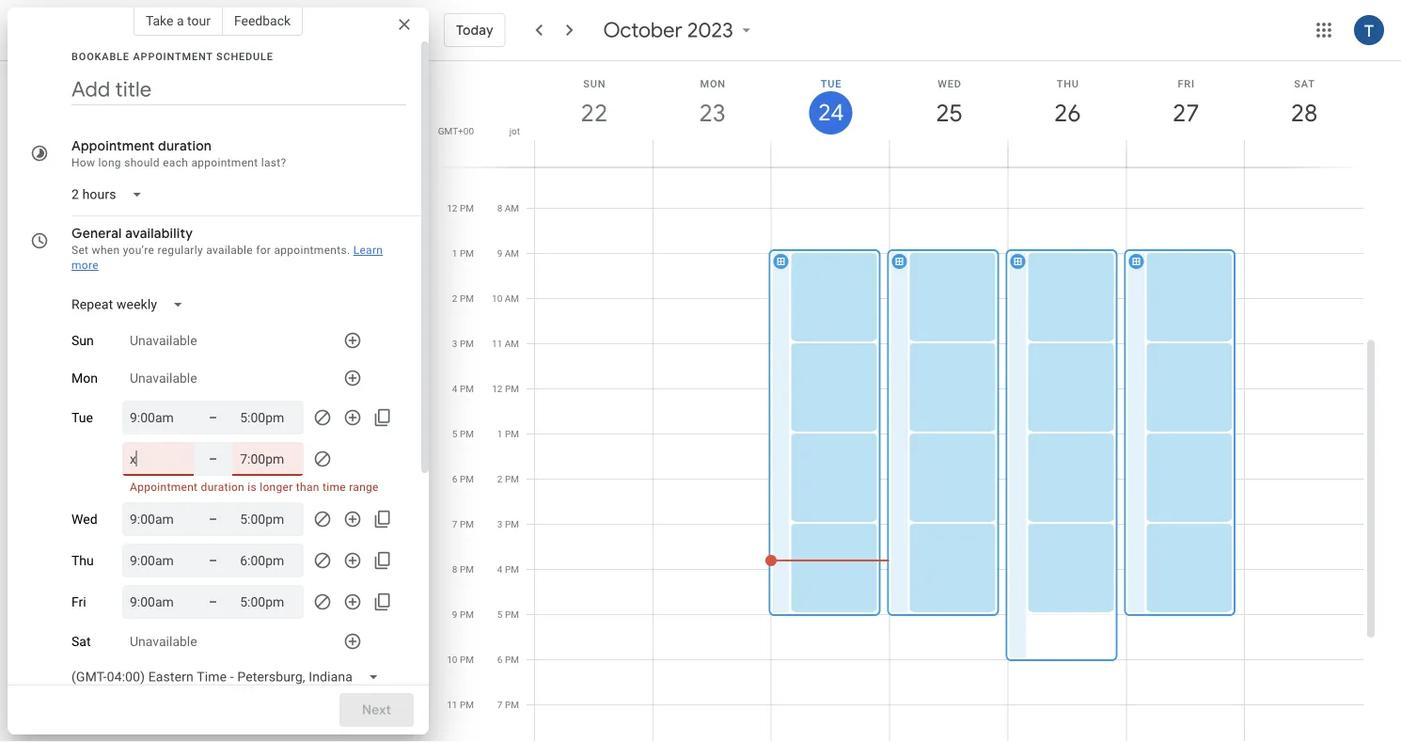 Task type: describe. For each thing, give the bounding box(es) containing it.
thursday, 26 october element
[[1046, 91, 1090, 135]]

fri for fri 27
[[1178, 78, 1196, 89]]

0 vertical spatial 4 pm
[[452, 383, 474, 395]]

9 for 9 pm
[[452, 609, 458, 620]]

9 am
[[497, 248, 519, 259]]

1 horizontal spatial 4 pm
[[498, 564, 519, 575]]

1 horizontal spatial 2 pm
[[498, 474, 519, 485]]

10 pm
[[447, 654, 474, 666]]

1 vertical spatial 11
[[492, 338, 503, 349]]

sun 22
[[580, 78, 607, 128]]

for
[[256, 244, 271, 257]]

fri 27
[[1172, 78, 1199, 128]]

22 column header
[[534, 61, 654, 167]]

0 horizontal spatial 6 pm
[[452, 474, 474, 485]]

0 vertical spatial 7
[[497, 158, 503, 169]]

is
[[248, 481, 257, 494]]

tuesday, 24 october, today element
[[810, 91, 853, 135]]

1 vertical spatial 4
[[498, 564, 503, 575]]

tour
[[187, 13, 211, 28]]

Start time on Fridays text field
[[130, 591, 186, 613]]

1 vertical spatial 7
[[452, 519, 458, 530]]

range
[[349, 481, 379, 494]]

27
[[1172, 97, 1199, 128]]

8 for 8 am
[[497, 203, 503, 214]]

2023
[[688, 17, 734, 43]]

11 pm
[[447, 699, 474, 711]]

appointment for appointment duration how long should each appointment last?
[[71, 137, 155, 154]]

wed for wed
[[71, 512, 97, 527]]

appointment duration is longer than time range alert
[[130, 480, 410, 495]]

23
[[698, 97, 725, 128]]

End time on Fridays text field
[[240, 591, 297, 613]]

0 horizontal spatial 3
[[452, 338, 458, 349]]

start time on tuesdays text field for end time on tuesdays text field
[[130, 448, 186, 470]]

Add title text field
[[71, 75, 406, 103]]

1 vertical spatial 6
[[498, 654, 503, 666]]

24
[[817, 98, 843, 127]]

sat 28
[[1290, 78, 1317, 128]]

0 horizontal spatial 5
[[452, 429, 458, 440]]

2 – from the top
[[209, 451, 217, 467]]

take a tour
[[146, 13, 211, 28]]

feedback
[[234, 13, 291, 28]]

unavailable for mon
[[130, 370, 197, 386]]

appointments.
[[274, 244, 350, 257]]

appointment for appointment duration is longer than time range
[[130, 481, 198, 494]]

0 horizontal spatial 11 am
[[447, 158, 474, 169]]

25
[[935, 97, 962, 128]]

tue 24
[[817, 78, 843, 127]]

gmt+00
[[438, 125, 474, 136]]

– for fri
[[209, 594, 217, 610]]

mon for mon 23
[[700, 78, 726, 89]]

7 am
[[497, 158, 519, 169]]

1 vertical spatial 11 am
[[492, 338, 519, 349]]

each
[[163, 156, 188, 169]]

today
[[456, 22, 494, 39]]

10 for 10 am
[[492, 293, 503, 304]]

general availability
[[71, 225, 193, 242]]

longer
[[260, 481, 293, 494]]

sun for sun 22
[[584, 78, 606, 89]]

learn
[[353, 244, 383, 257]]

mon for mon
[[71, 370, 98, 386]]

Start time on Wednesdays text field
[[130, 508, 186, 531]]

set when you're regularly available for appointments.
[[71, 244, 350, 257]]

am down jot
[[505, 158, 519, 169]]

0 vertical spatial 11
[[447, 158, 457, 169]]

0 horizontal spatial 12 pm
[[447, 203, 474, 214]]

duration for appointment duration is longer than time range
[[201, 481, 245, 494]]

1 vertical spatial 1 pm
[[498, 429, 519, 440]]

schedule
[[216, 50, 274, 62]]

jot
[[510, 125, 520, 136]]

you're
[[123, 244, 154, 257]]

long
[[98, 156, 121, 169]]

0 horizontal spatial 3 pm
[[452, 338, 474, 349]]

appointment
[[133, 50, 213, 62]]

End time on Wednesdays text field
[[240, 508, 297, 531]]

take
[[146, 13, 174, 28]]

28 column header
[[1245, 61, 1364, 167]]

sunday, 22 october element
[[573, 91, 616, 135]]

october 2023
[[604, 17, 734, 43]]

1 vertical spatial 3 pm
[[498, 519, 519, 530]]

unavailable for sat
[[130, 634, 197, 649]]

friday, 27 october element
[[1165, 91, 1208, 135]]

regularly
[[158, 244, 203, 257]]

8 for 8 pm
[[452, 564, 458, 575]]

2 vertical spatial 7
[[498, 699, 503, 711]]

monday, 23 october element
[[691, 91, 735, 135]]

unavailable for sun
[[130, 333, 197, 348]]

24 column header
[[771, 61, 890, 167]]

Start time on Thursdays text field
[[130, 549, 186, 572]]

0 horizontal spatial 1
[[452, 248, 458, 259]]

9 for 9 am
[[497, 248, 503, 259]]

when
[[92, 244, 120, 257]]

– for wed
[[209, 511, 217, 527]]

appointment duration how long should each appointment last?
[[71, 137, 286, 169]]

tue for tue
[[71, 410, 93, 425]]

End time on Tuesdays text field
[[240, 448, 297, 470]]



Task type: locate. For each thing, give the bounding box(es) containing it.
8 pm
[[452, 564, 474, 575]]

1 horizontal spatial fri
[[1178, 78, 1196, 89]]

None field
[[64, 178, 158, 212], [64, 288, 199, 322], [64, 660, 394, 694], [64, 178, 158, 212], [64, 288, 199, 322], [64, 660, 394, 694]]

today button
[[444, 8, 506, 53]]

22
[[580, 97, 607, 128]]

am down 10 am
[[505, 338, 519, 349]]

8
[[497, 203, 503, 214], [452, 564, 458, 575]]

10 am
[[492, 293, 519, 304]]

1 horizontal spatial 3 pm
[[498, 519, 519, 530]]

– for thu
[[209, 553, 217, 568]]

1 vertical spatial unavailable
[[130, 370, 197, 386]]

1 vertical spatial 10
[[447, 654, 458, 666]]

1 horizontal spatial thu
[[1057, 78, 1080, 89]]

12 pm
[[447, 203, 474, 214], [492, 383, 519, 395]]

wed
[[938, 78, 962, 89], [71, 512, 97, 527]]

2 vertical spatial 11
[[447, 699, 458, 711]]

9 up 10 pm
[[452, 609, 458, 620]]

1 vertical spatial 1
[[498, 429, 503, 440]]

0 horizontal spatial 4 pm
[[452, 383, 474, 395]]

thu for thu 26
[[1057, 78, 1080, 89]]

26 column header
[[1008, 61, 1127, 167]]

12 left 8 am
[[447, 203, 458, 214]]

3 unavailable from the top
[[130, 634, 197, 649]]

End time on Thursdays text field
[[240, 549, 297, 572]]

1 vertical spatial mon
[[71, 370, 98, 386]]

11 am down 10 am
[[492, 338, 519, 349]]

0 vertical spatial sat
[[1295, 78, 1316, 89]]

1 vertical spatial tue
[[71, 410, 93, 425]]

duration for appointment duration how long should each appointment last?
[[158, 137, 212, 154]]

1 vertical spatial 12
[[492, 383, 503, 395]]

0 vertical spatial 11 am
[[447, 158, 474, 169]]

duration
[[158, 137, 212, 154], [201, 481, 245, 494]]

2
[[452, 293, 458, 304], [498, 474, 503, 485]]

1 vertical spatial appointment
[[130, 481, 198, 494]]

7 up 8 am
[[497, 158, 503, 169]]

7 pm right 11 pm at the left bottom of the page
[[498, 699, 519, 711]]

11 down 10 am
[[492, 338, 503, 349]]

unavailable
[[130, 333, 197, 348], [130, 370, 197, 386], [130, 634, 197, 649]]

thu 26
[[1053, 78, 1080, 128]]

fri for fri
[[71, 594, 86, 610]]

more
[[71, 259, 99, 272]]

am up 9 am
[[505, 203, 519, 214]]

1 horizontal spatial 4
[[498, 564, 503, 575]]

0 horizontal spatial 1 pm
[[452, 248, 474, 259]]

sun down more
[[71, 333, 94, 348]]

how
[[71, 156, 95, 169]]

0 horizontal spatial 12
[[447, 203, 458, 214]]

1 vertical spatial 4 pm
[[498, 564, 519, 575]]

thu left start time on thursdays text field
[[71, 553, 94, 568]]

1 horizontal spatial 6 pm
[[498, 654, 519, 666]]

5 pm
[[452, 429, 474, 440], [498, 609, 519, 620]]

0 vertical spatial 12
[[447, 203, 458, 214]]

take a tour button
[[133, 6, 223, 36]]

26
[[1053, 97, 1080, 128]]

1 horizontal spatial 12
[[492, 383, 503, 395]]

11 am down the gmt+00
[[447, 158, 474, 169]]

sun
[[584, 78, 606, 89], [71, 333, 94, 348]]

sun inside sun 22
[[584, 78, 606, 89]]

appointment inside appointment duration how long should each appointment last?
[[71, 137, 155, 154]]

0 vertical spatial 3
[[452, 338, 458, 349]]

1 horizontal spatial sun
[[584, 78, 606, 89]]

1 vertical spatial sat
[[71, 634, 91, 649]]

1 horizontal spatial mon
[[700, 78, 726, 89]]

appointment up start time on wednesdays text field
[[130, 481, 198, 494]]

6 up 8 pm
[[452, 474, 458, 485]]

0 vertical spatial fri
[[1178, 78, 1196, 89]]

1 – from the top
[[209, 410, 217, 425]]

0 vertical spatial 2
[[452, 293, 458, 304]]

– down appointment duration is longer than time range
[[209, 511, 217, 527]]

0 vertical spatial 10
[[492, 293, 503, 304]]

23 column header
[[653, 61, 772, 167]]

3 – from the top
[[209, 511, 217, 527]]

0 vertical spatial 1 pm
[[452, 248, 474, 259]]

27 column header
[[1126, 61, 1246, 167]]

wed up wednesday, 25 october element
[[938, 78, 962, 89]]

7 pm
[[452, 519, 474, 530], [498, 699, 519, 711]]

0 vertical spatial 3 pm
[[452, 338, 474, 349]]

availability
[[125, 225, 193, 242]]

bookable
[[71, 50, 130, 62]]

mon 23
[[698, 78, 726, 128]]

learn more link
[[71, 244, 383, 272]]

october 2023 button
[[596, 17, 764, 43]]

– right start time on thursdays text field
[[209, 553, 217, 568]]

0 vertical spatial 6 pm
[[452, 474, 474, 485]]

0 vertical spatial sun
[[584, 78, 606, 89]]

– left end time on tuesdays text box
[[209, 410, 217, 425]]

6 pm right 10 pm
[[498, 654, 519, 666]]

0 vertical spatial 8
[[497, 203, 503, 214]]

0 horizontal spatial 5 pm
[[452, 429, 474, 440]]

11
[[447, 158, 457, 169], [492, 338, 503, 349], [447, 699, 458, 711]]

10 down 9 am
[[492, 293, 503, 304]]

1 horizontal spatial 12 pm
[[492, 383, 519, 395]]

0 vertical spatial 9
[[497, 248, 503, 259]]

1 horizontal spatial tue
[[821, 78, 842, 89]]

0 horizontal spatial 10
[[447, 654, 458, 666]]

– up appointment duration is longer than time range
[[209, 451, 217, 467]]

learn more
[[71, 244, 383, 272]]

4 – from the top
[[209, 553, 217, 568]]

1 horizontal spatial 5 pm
[[498, 609, 519, 620]]

1 vertical spatial 5 pm
[[498, 609, 519, 620]]

duration up "each"
[[158, 137, 212, 154]]

available
[[206, 244, 253, 257]]

0 horizontal spatial 8
[[452, 564, 458, 575]]

0 horizontal spatial 2
[[452, 293, 458, 304]]

1 vertical spatial 5
[[498, 609, 503, 620]]

2 start time on tuesdays text field from the top
[[130, 448, 186, 470]]

6 pm
[[452, 474, 474, 485], [498, 654, 519, 666]]

sat
[[1295, 78, 1316, 89], [71, 634, 91, 649]]

saturday, 28 october element
[[1283, 91, 1327, 135]]

3
[[452, 338, 458, 349], [498, 519, 503, 530]]

fri inside fri 27
[[1178, 78, 1196, 89]]

1 horizontal spatial 6
[[498, 654, 503, 666]]

am
[[460, 158, 474, 169], [505, 158, 519, 169], [505, 203, 519, 214], [505, 248, 519, 259], [505, 293, 519, 304], [505, 338, 519, 349]]

7 pm up 8 pm
[[452, 519, 474, 530]]

should
[[124, 156, 160, 169]]

1 start time on tuesdays text field from the top
[[130, 406, 186, 429]]

thu inside thu 26
[[1057, 78, 1080, 89]]

fri up "friday, 27 october" element
[[1178, 78, 1196, 89]]

10 for 10 pm
[[447, 654, 458, 666]]

1 vertical spatial 9
[[452, 609, 458, 620]]

Start time on Tuesdays text field
[[130, 406, 186, 429], [130, 448, 186, 470]]

1 horizontal spatial 10
[[492, 293, 503, 304]]

0 horizontal spatial tue
[[71, 410, 93, 425]]

0 vertical spatial 6
[[452, 474, 458, 485]]

1 horizontal spatial 2
[[498, 474, 503, 485]]

tue for tue 24
[[821, 78, 842, 89]]

11 am
[[447, 158, 474, 169], [492, 338, 519, 349]]

0 horizontal spatial sun
[[71, 333, 94, 348]]

0 vertical spatial 4
[[452, 383, 458, 395]]

5
[[452, 429, 458, 440], [498, 609, 503, 620]]

1 unavailable from the top
[[130, 333, 197, 348]]

1 horizontal spatial sat
[[1295, 78, 1316, 89]]

wed 25
[[935, 78, 962, 128]]

6
[[452, 474, 458, 485], [498, 654, 503, 666]]

0 vertical spatial 5
[[452, 429, 458, 440]]

1 horizontal spatial 8
[[497, 203, 503, 214]]

wednesday, 25 october element
[[928, 91, 971, 135]]

1 vertical spatial duration
[[201, 481, 245, 494]]

wed left start time on wednesdays text field
[[71, 512, 97, 527]]

12 pm down 10 am
[[492, 383, 519, 395]]

mon
[[700, 78, 726, 89], [71, 370, 98, 386]]

a
[[177, 13, 184, 28]]

6 right 10 pm
[[498, 654, 503, 666]]

8 up 9 am
[[497, 203, 503, 214]]

0 vertical spatial thu
[[1057, 78, 1080, 89]]

appointment inside alert
[[130, 481, 198, 494]]

mon inside mon 23
[[700, 78, 726, 89]]

1 vertical spatial sun
[[71, 333, 94, 348]]

tue
[[821, 78, 842, 89], [71, 410, 93, 425]]

wed inside wed 25
[[938, 78, 962, 89]]

1 horizontal spatial 9
[[497, 248, 503, 259]]

6 pm up 8 pm
[[452, 474, 474, 485]]

1
[[452, 248, 458, 259], [498, 429, 503, 440]]

thu for thu
[[71, 553, 94, 568]]

general
[[71, 225, 122, 242]]

grid
[[436, 61, 1379, 742]]

appointment duration is longer than time range
[[130, 481, 379, 494]]

thu up thursday, 26 october element
[[1057, 78, 1080, 89]]

28
[[1290, 97, 1317, 128]]

5 – from the top
[[209, 594, 217, 610]]

sat for sat 28
[[1295, 78, 1316, 89]]

1 horizontal spatial wed
[[938, 78, 962, 89]]

bookable appointment schedule
[[71, 50, 274, 62]]

sat for sat
[[71, 634, 91, 649]]

11 down 10 pm
[[447, 699, 458, 711]]

2 pm
[[452, 293, 474, 304], [498, 474, 519, 485]]

0 horizontal spatial 4
[[452, 383, 458, 395]]

– for tue
[[209, 410, 217, 425]]

sat inside sat 28
[[1295, 78, 1316, 89]]

25 column header
[[890, 61, 1009, 167]]

9 up 10 am
[[497, 248, 503, 259]]

7 up 8 pm
[[452, 519, 458, 530]]

12
[[447, 203, 458, 214], [492, 383, 503, 395]]

appointment
[[71, 137, 155, 154], [130, 481, 198, 494]]

october
[[604, 17, 683, 43]]

0 vertical spatial tue
[[821, 78, 842, 89]]

– left end time on fridays text box
[[209, 594, 217, 610]]

appointment up long
[[71, 137, 155, 154]]

sun for sun
[[71, 333, 94, 348]]

duration inside appointment duration how long should each appointment last?
[[158, 137, 212, 154]]

1 vertical spatial thu
[[71, 553, 94, 568]]

End time on Tuesdays text field
[[240, 406, 297, 429]]

1 horizontal spatial 5
[[498, 609, 503, 620]]

12 down 10 am
[[492, 383, 503, 395]]

0 horizontal spatial 7 pm
[[452, 519, 474, 530]]

fri
[[1178, 78, 1196, 89], [71, 594, 86, 610]]

10
[[492, 293, 503, 304], [447, 654, 458, 666]]

am down 8 am
[[505, 248, 519, 259]]

3 pm
[[452, 338, 474, 349], [498, 519, 519, 530]]

4
[[452, 383, 458, 395], [498, 564, 503, 575]]

pm
[[460, 203, 474, 214], [460, 248, 474, 259], [460, 293, 474, 304], [460, 338, 474, 349], [460, 383, 474, 395], [505, 383, 519, 395], [460, 429, 474, 440], [505, 429, 519, 440], [460, 474, 474, 485], [505, 474, 519, 485], [460, 519, 474, 530], [505, 519, 519, 530], [460, 564, 474, 575], [505, 564, 519, 575], [460, 609, 474, 620], [505, 609, 519, 620], [460, 654, 474, 666], [505, 654, 519, 666], [460, 699, 474, 711], [505, 699, 519, 711]]

1 vertical spatial 7 pm
[[498, 699, 519, 711]]

–
[[209, 410, 217, 425], [209, 451, 217, 467], [209, 511, 217, 527], [209, 553, 217, 568], [209, 594, 217, 610]]

duration left 'is'
[[201, 481, 245, 494]]

wed for wed 25
[[938, 78, 962, 89]]

feedback button
[[223, 6, 303, 36]]

9 pm
[[452, 609, 474, 620]]

10 up 11 pm at the left bottom of the page
[[447, 654, 458, 666]]

1 vertical spatial fri
[[71, 594, 86, 610]]

grid containing 22
[[436, 61, 1379, 742]]

8 up 9 pm
[[452, 564, 458, 575]]

0 horizontal spatial wed
[[71, 512, 97, 527]]

duration inside alert
[[201, 481, 245, 494]]

1 horizontal spatial 3
[[498, 519, 503, 530]]

11 down the gmt+00
[[447, 158, 457, 169]]

1 vertical spatial 6 pm
[[498, 654, 519, 666]]

0 horizontal spatial 6
[[452, 474, 458, 485]]

2 unavailable from the top
[[130, 370, 197, 386]]

1 horizontal spatial 11 am
[[492, 338, 519, 349]]

thu
[[1057, 78, 1080, 89], [71, 553, 94, 568]]

0 vertical spatial 12 pm
[[447, 203, 474, 214]]

start time on tuesdays text field for end time on tuesdays text box
[[130, 406, 186, 429]]

0 vertical spatial 5 pm
[[452, 429, 474, 440]]

tue inside tue 24
[[821, 78, 842, 89]]

time
[[323, 481, 346, 494]]

1 vertical spatial 8
[[452, 564, 458, 575]]

appointment
[[191, 156, 258, 169]]

am down 9 am
[[505, 293, 519, 304]]

0 horizontal spatial mon
[[71, 370, 98, 386]]

0 horizontal spatial 2 pm
[[452, 293, 474, 304]]

am down the gmt+00
[[460, 158, 474, 169]]

0 vertical spatial wed
[[938, 78, 962, 89]]

0 vertical spatial 2 pm
[[452, 293, 474, 304]]

8 am
[[497, 203, 519, 214]]

last?
[[261, 156, 286, 169]]

1 vertical spatial 3
[[498, 519, 503, 530]]

1 pm
[[452, 248, 474, 259], [498, 429, 519, 440]]

fri left start time on fridays text box
[[71, 594, 86, 610]]

sun up sunday, 22 october element
[[584, 78, 606, 89]]

1 vertical spatial 2
[[498, 474, 503, 485]]

set
[[71, 244, 89, 257]]

0 vertical spatial 7 pm
[[452, 519, 474, 530]]

7 right 11 pm at the left bottom of the page
[[498, 699, 503, 711]]

0 horizontal spatial fri
[[71, 594, 86, 610]]

1 horizontal spatial 7 pm
[[498, 699, 519, 711]]

than
[[296, 481, 320, 494]]

1 horizontal spatial 1
[[498, 429, 503, 440]]

1 vertical spatial 12 pm
[[492, 383, 519, 395]]

12 pm left 8 am
[[447, 203, 474, 214]]

7
[[497, 158, 503, 169], [452, 519, 458, 530], [498, 699, 503, 711]]



Task type: vqa. For each thing, say whether or not it's contained in the screenshot.


